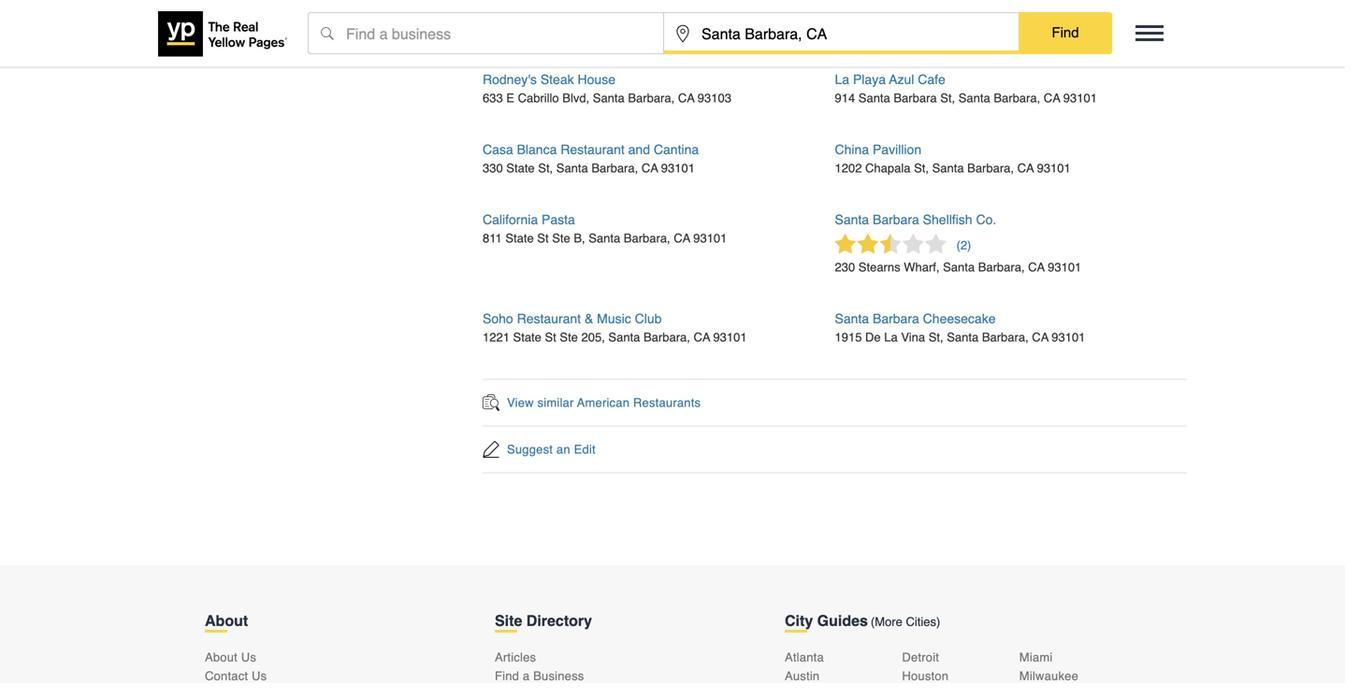 Task type: locate. For each thing, give the bounding box(es) containing it.
93101 inside 220 stearns wharf, santa barbara, ca 93101 link
[[696, 21, 730, 35]]

ste
[[552, 231, 571, 246], [560, 331, 578, 345]]

restaurant left and
[[561, 142, 625, 157]]

330
[[483, 161, 503, 175]]

1 vertical spatial barbara
[[873, 212, 920, 227]]

st, for cheesecake
[[929, 331, 944, 345]]

articles link
[[495, 649, 687, 668]]

st, down the blanca
[[538, 161, 553, 175]]

la up "914" on the top of the page
[[835, 72, 850, 87]]

ca inside la playa azul cafe 914 santa barbara st, santa barbara, ca 93101
[[1044, 91, 1061, 105]]

santa up 230
[[835, 212, 869, 227]]

st inside california pasta 811 state st ste b, santa barbara, ca 93101
[[537, 231, 549, 246]]

barbara,
[[626, 21, 673, 35], [628, 91, 675, 105], [994, 91, 1041, 105], [592, 161, 638, 175], [968, 161, 1014, 175], [624, 231, 671, 246], [978, 261, 1025, 275], [644, 331, 690, 345], [982, 331, 1029, 345]]

casa blanca restaurant and cantina 330 state st, santa barbara, ca 93101
[[483, 142, 699, 175]]

barbara, up and
[[628, 91, 675, 105]]

santa down the blanca
[[557, 161, 588, 175]]

93103
[[698, 91, 732, 105]]

barbara up vina
[[873, 312, 920, 327]]

1 horizontal spatial la
[[884, 331, 898, 345]]

ste left b,
[[552, 231, 571, 246]]

st, inside china pavillion 1202 chapala st, santa barbara, ca 93101
[[914, 161, 929, 175]]

220 stearns wharf, santa barbara, ca 93101
[[483, 21, 730, 35]]

suggest an edit link
[[483, 442, 1187, 459]]

1 vertical spatial st
[[545, 331, 557, 345]]

230
[[835, 261, 855, 275]]

about
[[205, 613, 248, 630], [205, 651, 238, 665]]

ca inside california pasta 811 state st ste b, santa barbara, ca 93101
[[674, 231, 691, 246]]

an
[[557, 443, 571, 457]]

st, inside la playa azul cafe 914 santa barbara st, santa barbara, ca 93101
[[941, 91, 955, 105]]

rodney's
[[483, 72, 537, 87]]

santa down the music
[[609, 331, 640, 345]]

1 horizontal spatial wharf,
[[904, 261, 940, 275]]

e
[[506, 91, 515, 105]]

barbara, down "cheesecake"
[[982, 331, 1029, 345]]

santa down "cheesecake"
[[947, 331, 979, 345]]

california
[[483, 212, 538, 227]]

barbara, up the rodney's steak house 633 e cabrillo blvd, santa barbara, ca 93103
[[626, 21, 673, 35]]

co.
[[976, 212, 997, 227]]

1 vertical spatial state
[[506, 231, 534, 246]]

barbara inside santa barbara cheesecake 1915 de la vina st, santa barbara, ca 93101
[[873, 312, 920, 327]]

93101 inside la playa azul cafe 914 santa barbara st, santa barbara, ca 93101
[[1064, 91, 1097, 105]]

0 vertical spatial ste
[[552, 231, 571, 246]]

la inside la playa azul cafe 914 santa barbara st, santa barbara, ca 93101
[[835, 72, 850, 87]]

guides
[[817, 613, 868, 630]]

cafe
[[918, 72, 946, 87]]

detroit
[[902, 651, 940, 665]]

1 vertical spatial about
[[205, 651, 238, 665]]

0 vertical spatial la
[[835, 72, 850, 87]]

1915
[[835, 331, 862, 345]]

steak
[[541, 72, 574, 87]]

santa down (2)
[[943, 261, 975, 275]]

(more cities) link
[[871, 616, 941, 630]]

music
[[597, 312, 631, 327]]

0 horizontal spatial stearns
[[506, 21, 548, 35]]

santa barbara cheesecake 1915 de la vina st, santa barbara, ca 93101
[[835, 312, 1086, 345]]

0 vertical spatial about
[[205, 613, 248, 630]]

stearns right the 220
[[506, 21, 548, 35]]

st, inside the casa blanca restaurant and cantina 330 state st, santa barbara, ca 93101
[[538, 161, 553, 175]]

santa up the house
[[591, 21, 623, 35]]

0 horizontal spatial la
[[835, 72, 850, 87]]

1 about from the top
[[205, 613, 248, 630]]

93101
[[696, 21, 730, 35], [1064, 91, 1097, 105], [661, 161, 695, 175], [1037, 161, 1071, 175], [694, 231, 727, 246], [1048, 261, 1082, 275], [713, 331, 747, 345], [1052, 331, 1086, 345]]

about up about us at the bottom of page
[[205, 613, 248, 630]]

1 vertical spatial stearns
[[859, 261, 901, 275]]

0 vertical spatial state
[[506, 161, 535, 175]]

1 vertical spatial restaurant
[[517, 312, 581, 327]]

about left us
[[205, 651, 238, 665]]

2 about from the top
[[205, 651, 238, 665]]

barbara, down the club on the top of the page
[[644, 331, 690, 345]]

ste left 205, at left
[[560, 331, 578, 345]]

club
[[635, 312, 662, 327]]

barbara, inside soho restaurant & music club 1221 state st ste 205, santa barbara, ca 93101
[[644, 331, 690, 345]]

st, for restaurant
[[538, 161, 553, 175]]

barbara, inside la playa azul cafe 914 santa barbara st, santa barbara, ca 93101
[[994, 91, 1041, 105]]

detroit link
[[902, 649, 1020, 668]]

st, for azul
[[941, 91, 955, 105]]

soho restaurant & music club 1221 state st ste 205, santa barbara, ca 93101
[[483, 312, 747, 345]]

0 vertical spatial wharf,
[[552, 21, 588, 35]]

barbara, inside the rodney's steak house 633 e cabrillo blvd, santa barbara, ca 93103
[[628, 91, 675, 105]]

(2) 230 stearns wharf, santa barbara, ca 93101
[[835, 239, 1082, 275]]

china pavillion 1202 chapala st, santa barbara, ca 93101
[[835, 142, 1071, 175]]

state down the blanca
[[506, 161, 535, 175]]

barbara
[[894, 91, 937, 105], [873, 212, 920, 227], [873, 312, 920, 327]]

205,
[[582, 331, 605, 345]]

restaurant
[[561, 142, 625, 157], [517, 312, 581, 327]]

california pasta 811 state st ste b, santa barbara, ca 93101
[[483, 212, 727, 246]]

st left 205, at left
[[545, 331, 557, 345]]

restaurant left & at left
[[517, 312, 581, 327]]

state
[[506, 161, 535, 175], [506, 231, 534, 246], [513, 331, 542, 345]]

de
[[866, 331, 881, 345]]

site directory
[[495, 613, 592, 630]]

0 vertical spatial restaurant
[[561, 142, 625, 157]]

santa inside china pavillion 1202 chapala st, santa barbara, ca 93101
[[932, 161, 964, 175]]

ca inside china pavillion 1202 chapala st, santa barbara, ca 93101
[[1018, 161, 1034, 175]]

barbara for cheesecake
[[873, 312, 920, 327]]

barbara left shellfish
[[873, 212, 920, 227]]

2 vertical spatial barbara
[[873, 312, 920, 327]]

0 horizontal spatial wharf,
[[552, 21, 588, 35]]

wharf, inside the (2) 230 stearns wharf, santa barbara, ca 93101
[[904, 261, 940, 275]]

1 vertical spatial ste
[[560, 331, 578, 345]]

barbara, inside the casa blanca restaurant and cantina 330 state st, santa barbara, ca 93101
[[592, 161, 638, 175]]

la right de
[[884, 331, 898, 345]]

santa up shellfish
[[932, 161, 964, 175]]

about for about
[[205, 613, 248, 630]]

about for about us
[[205, 651, 238, 665]]

santa
[[591, 21, 623, 35], [593, 91, 625, 105], [859, 91, 891, 105], [959, 91, 991, 105], [557, 161, 588, 175], [932, 161, 964, 175], [835, 212, 869, 227], [589, 231, 621, 246], [943, 261, 975, 275], [835, 312, 869, 327], [609, 331, 640, 345], [947, 331, 979, 345]]

st,
[[941, 91, 955, 105], [538, 161, 553, 175], [914, 161, 929, 175], [929, 331, 944, 345]]

american
[[577, 396, 630, 410]]

wharf,
[[552, 21, 588, 35], [904, 261, 940, 275]]

rodney's steak house 633 e cabrillo blvd, santa barbara, ca 93103
[[483, 72, 732, 105]]

1 horizontal spatial stearns
[[859, 261, 901, 275]]

st, down pavillion
[[914, 161, 929, 175]]

la inside santa barbara cheesecake 1915 de la vina st, santa barbara, ca 93101
[[884, 331, 898, 345]]

0 vertical spatial barbara
[[894, 91, 937, 105]]

santa down the house
[[593, 91, 625, 105]]

state inside california pasta 811 state st ste b, santa barbara, ca 93101
[[506, 231, 534, 246]]

stearns inside the (2) 230 stearns wharf, santa barbara, ca 93101
[[859, 261, 901, 275]]

1 vertical spatial wharf,
[[904, 261, 940, 275]]

santa inside the (2) 230 stearns wharf, santa barbara, ca 93101
[[943, 261, 975, 275]]

1 vertical spatial la
[[884, 331, 898, 345]]

wharf, up "steak"
[[552, 21, 588, 35]]

barbara, inside china pavillion 1202 chapala st, santa barbara, ca 93101
[[968, 161, 1014, 175]]

atlanta
[[785, 651, 824, 665]]

find button
[[1019, 12, 1113, 53]]

barbara, down the co.
[[978, 261, 1025, 275]]

93101 inside california pasta 811 state st ste b, santa barbara, ca 93101
[[694, 231, 727, 246]]

barbara, down find button
[[994, 91, 1041, 105]]

st, inside santa barbara cheesecake 1915 de la vina st, santa barbara, ca 93101
[[929, 331, 944, 345]]

stearns right 230
[[859, 261, 901, 275]]

stearns
[[506, 21, 548, 35], [859, 261, 901, 275]]

2 vertical spatial state
[[513, 331, 542, 345]]

(2)
[[957, 239, 972, 253]]

220
[[483, 21, 503, 35]]

st, right vina
[[929, 331, 944, 345]]

barbara, inside california pasta 811 state st ste b, santa barbara, ca 93101
[[624, 231, 671, 246]]

state inside soho restaurant & music club 1221 state st ste 205, santa barbara, ca 93101
[[513, 331, 542, 345]]

ca inside the rodney's steak house 633 e cabrillo blvd, santa barbara, ca 93103
[[678, 91, 695, 105]]

blanca
[[517, 142, 557, 157]]

restaurant inside the casa blanca restaurant and cantina 330 state st, santa barbara, ca 93101
[[561, 142, 625, 157]]

view similar american restaurants link
[[483, 395, 1187, 412]]

0 vertical spatial st
[[537, 231, 549, 246]]

st
[[537, 231, 549, 246], [545, 331, 557, 345]]

santa right b,
[[589, 231, 621, 246]]

santa up china pavillion 1202 chapala st, santa barbara, ca 93101
[[959, 91, 991, 105]]

st, down cafe
[[941, 91, 955, 105]]

state down california
[[506, 231, 534, 246]]

wharf, down santa barbara shellfish co.
[[904, 261, 940, 275]]

st down pasta
[[537, 231, 549, 246]]

barbara, up the co.
[[968, 161, 1014, 175]]

site
[[495, 613, 522, 630]]

and
[[628, 142, 650, 157]]

la
[[835, 72, 850, 87], [884, 331, 898, 345]]

cities)
[[906, 616, 941, 630]]

ca
[[676, 21, 693, 35], [678, 91, 695, 105], [1044, 91, 1061, 105], [642, 161, 658, 175], [1018, 161, 1034, 175], [674, 231, 691, 246], [1028, 261, 1045, 275], [694, 331, 710, 345], [1032, 331, 1049, 345]]

azul
[[889, 72, 914, 87]]

barbara, down and
[[592, 161, 638, 175]]

barbara, right b,
[[624, 231, 671, 246]]

barbara down azul
[[894, 91, 937, 105]]

blvd,
[[563, 91, 590, 105]]

miami
[[1020, 651, 1053, 665]]

state right the 1221
[[513, 331, 542, 345]]

about us
[[205, 651, 256, 665]]

about us link
[[205, 649, 397, 668]]

state inside the casa blanca restaurant and cantina 330 state st, santa barbara, ca 93101
[[506, 161, 535, 175]]



Task type: vqa. For each thing, say whether or not it's contained in the screenshot.
sub-specialty: primary dental care
no



Task type: describe. For each thing, give the bounding box(es) containing it.
santa inside 220 stearns wharf, santa barbara, ca 93101 link
[[591, 21, 623, 35]]

&
[[585, 312, 593, 327]]

barbara, inside the (2) 230 stearns wharf, santa barbara, ca 93101
[[978, 261, 1025, 275]]

the real yellow pages logo image
[[158, 11, 289, 57]]

us
[[241, 651, 256, 665]]

ste inside soho restaurant & music club 1221 state st ste 205, santa barbara, ca 93101
[[560, 331, 578, 345]]

93101 inside santa barbara cheesecake 1915 de la vina st, santa barbara, ca 93101
[[1052, 331, 1086, 345]]

la playa azul cafe 914 santa barbara st, santa barbara, ca 93101
[[835, 72, 1097, 105]]

Find a business text field
[[309, 13, 663, 54]]

miami link
[[1020, 649, 1137, 668]]

ca inside soho restaurant & music club 1221 state st ste 205, santa barbara, ca 93101
[[694, 331, 710, 345]]

santa inside soho restaurant & music club 1221 state st ste 205, santa barbara, ca 93101
[[609, 331, 640, 345]]

1202
[[835, 161, 862, 175]]

barbara inside la playa azul cafe 914 santa barbara st, santa barbara, ca 93101
[[894, 91, 937, 105]]

cantina
[[654, 142, 699, 157]]

view
[[507, 396, 534, 410]]

santa barbara shellfish co.
[[835, 212, 997, 227]]

find
[[1052, 24, 1079, 41]]

93101 inside soho restaurant & music club 1221 state st ste 205, santa barbara, ca 93101
[[713, 331, 747, 345]]

914
[[835, 91, 855, 105]]

barbara for shellfish
[[873, 212, 920, 227]]

articles
[[495, 651, 536, 665]]

restaurants
[[633, 396, 701, 410]]

china
[[835, 142, 869, 157]]

1221
[[483, 331, 510, 345]]

suggest an edit
[[507, 443, 596, 457]]

chapala
[[866, 161, 911, 175]]

playa
[[853, 72, 886, 87]]

santa inside the casa blanca restaurant and cantina 330 state st, santa barbara, ca 93101
[[557, 161, 588, 175]]

edit
[[574, 443, 596, 457]]

suggest
[[507, 443, 553, 457]]

view similar american restaurants
[[507, 396, 701, 410]]

633
[[483, 91, 503, 105]]

santa up 1915
[[835, 312, 869, 327]]

ca inside santa barbara cheesecake 1915 de la vina st, santa barbara, ca 93101
[[1032, 331, 1049, 345]]

santa down playa
[[859, 91, 891, 105]]

ca inside the casa blanca restaurant and cantina 330 state st, santa barbara, ca 93101
[[642, 161, 658, 175]]

93101 inside the (2) 230 stearns wharf, santa barbara, ca 93101
[[1048, 261, 1082, 275]]

220 stearns wharf, santa barbara, ca 93101 link
[[483, 0, 835, 36]]

ca inside the (2) 230 stearns wharf, santa barbara, ca 93101
[[1028, 261, 1045, 275]]

state for blanca
[[506, 161, 535, 175]]

st inside soho restaurant & music club 1221 state st ste 205, santa barbara, ca 93101
[[545, 331, 557, 345]]

ste inside california pasta 811 state st ste b, santa barbara, ca 93101
[[552, 231, 571, 246]]

shellfish
[[923, 212, 973, 227]]

93101 inside china pavillion 1202 chapala st, santa barbara, ca 93101
[[1037, 161, 1071, 175]]

state for restaurant
[[513, 331, 542, 345]]

santa inside california pasta 811 state st ste b, santa barbara, ca 93101
[[589, 231, 621, 246]]

city guides (more cities)
[[785, 613, 941, 630]]

(more
[[871, 616, 903, 630]]

city
[[785, 613, 813, 630]]

casa
[[483, 142, 513, 157]]

restaurant inside soho restaurant & music club 1221 state st ste 205, santa barbara, ca 93101
[[517, 312, 581, 327]]

pasta
[[542, 212, 575, 227]]

vina
[[901, 331, 926, 345]]

pavillion
[[873, 142, 922, 157]]

0 vertical spatial stearns
[[506, 21, 548, 35]]

atlanta link
[[785, 649, 902, 668]]

cabrillo
[[518, 91, 559, 105]]

811
[[483, 231, 502, 246]]

Where? text field
[[664, 13, 1019, 54]]

soho
[[483, 312, 513, 327]]

barbara, inside santa barbara cheesecake 1915 de la vina st, santa barbara, ca 93101
[[982, 331, 1029, 345]]

b,
[[574, 231, 585, 246]]

similar
[[538, 396, 574, 410]]

directory
[[527, 613, 592, 630]]

93101 inside the casa blanca restaurant and cantina 330 state st, santa barbara, ca 93101
[[661, 161, 695, 175]]

house
[[578, 72, 616, 87]]

cheesecake
[[923, 312, 996, 327]]

santa inside the rodney's steak house 633 e cabrillo blvd, santa barbara, ca 93103
[[593, 91, 625, 105]]



